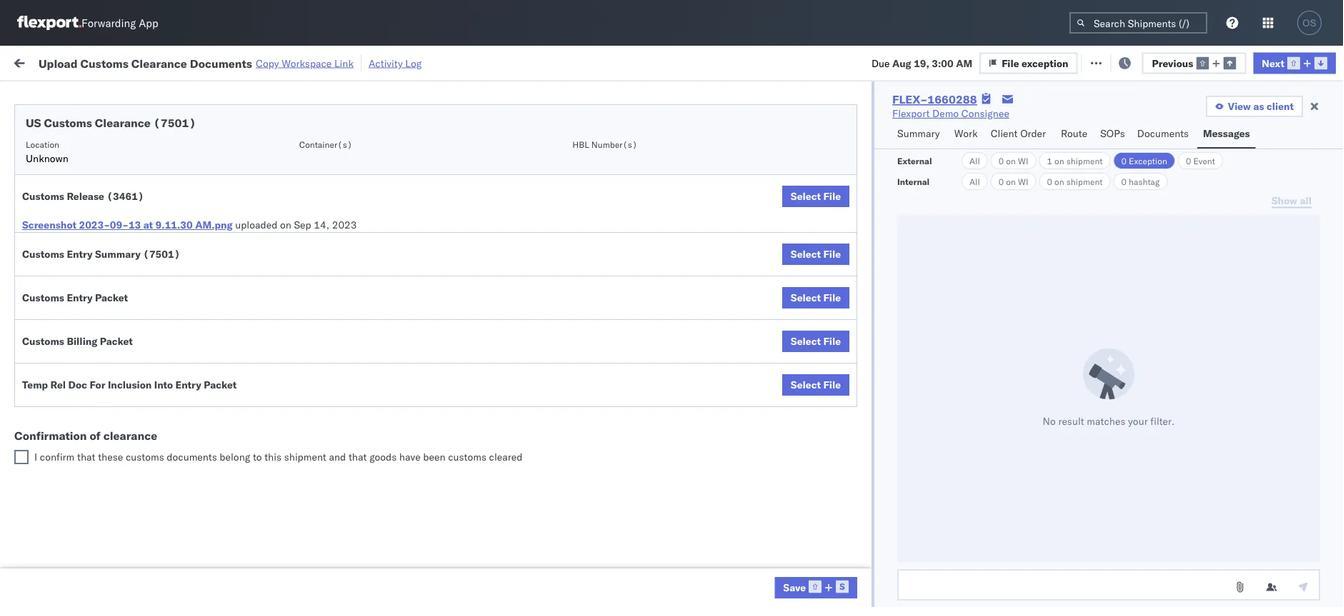 Task type: locate. For each thing, give the bounding box(es) containing it.
0 vertical spatial clearance
[[131, 56, 187, 70]]

fcl for third schedule pickup from los angeles, ca link from the top of the page
[[487, 269, 505, 282]]

copy workspace link button
[[256, 57, 354, 69]]

2 vertical spatial hlxu8034992
[[1069, 206, 1139, 218]]

2 ceau7522281, hlxu6269489, hlxu8034992 from the top
[[917, 174, 1139, 187]]

flex-2130387 up flex-1662119
[[821, 521, 895, 533]]

ca for 2nd schedule pickup from los angeles, ca link from the bottom
[[195, 457, 209, 469]]

2 1889466 from the top
[[852, 363, 895, 376]]

work
[[41, 52, 78, 71]]

customs down clearance
[[126, 451, 164, 463]]

1 vertical spatial entry
[[67, 292, 93, 304]]

0 vertical spatial upload
[[39, 56, 78, 70]]

8 2:59 from the top
[[239, 552, 261, 565]]

1 vertical spatial abcdefg78456546
[[1014, 395, 1110, 407]]

0 horizontal spatial that
[[77, 451, 95, 463]]

None checkbox
[[14, 450, 29, 464]]

schedule delivery appointment link down us customs clearance (7501)
[[33, 142, 176, 156]]

am left sep
[[263, 206, 280, 219]]

2 schedule delivery appointment link from the top
[[33, 236, 176, 250]]

0 vertical spatial wi
[[1018, 155, 1029, 166]]

packet right into
[[204, 379, 237, 391]]

hlxu6269489, down order
[[993, 143, 1066, 155]]

2 edt, from the top
[[282, 175, 305, 187]]

exception
[[1129, 155, 1168, 166]]

2:00
[[239, 300, 261, 313]]

5 schedule from the top
[[33, 268, 75, 281]]

delivery
[[78, 143, 114, 155], [78, 237, 114, 249], [78, 363, 114, 375], [72, 426, 109, 438]]

upload customs clearance documents link
[[33, 299, 211, 313]]

lagerfeld
[[792, 583, 835, 596]]

2130387 down 1662119
[[852, 583, 895, 596]]

3 flex-1846748 from the top
[[821, 206, 895, 219]]

14,
[[314, 219, 329, 231], [327, 363, 343, 376]]

7 2:59 from the top
[[239, 458, 261, 470]]

documents up exception
[[1137, 127, 1189, 140]]

est, up 7:00 pm est, dec 23, 2022
[[282, 363, 304, 376]]

3 2:59 from the top
[[239, 206, 261, 219]]

am
[[956, 57, 973, 69], [263, 143, 280, 156], [263, 175, 280, 187], [263, 206, 280, 219], [263, 238, 280, 250], [263, 269, 280, 282], [263, 300, 280, 313], [263, 363, 280, 376], [263, 458, 280, 470], [263, 552, 280, 565]]

clearance
[[103, 429, 157, 443]]

billing
[[67, 335, 97, 348]]

1 vertical spatial all button
[[962, 173, 988, 190]]

9 schedule from the top
[[33, 551, 75, 564]]

6 fcl from the top
[[487, 458, 505, 470]]

upload for upload customs clearance documents copy workspace link
[[39, 56, 78, 70]]

14, up the 23,
[[327, 363, 343, 376]]

2:59 am edt, nov 5, 2022
[[239, 143, 365, 156], [239, 175, 365, 187], [239, 206, 365, 219], [239, 238, 365, 250], [239, 269, 365, 282]]

2 vertical spatial hlxu6269489,
[[993, 206, 1066, 218]]

5 1846748 from the top
[[852, 269, 895, 282]]

1 vertical spatial packet
[[100, 335, 133, 348]]

3 ceau7522281, hlxu6269489, hlxu8034992 from the top
[[917, 206, 1139, 218]]

and
[[329, 451, 346, 463]]

forwarding app
[[81, 16, 158, 30]]

est, right this
[[282, 458, 304, 470]]

documents left the 2:00
[[159, 300, 211, 312]]

2 1846748 from the top
[[852, 175, 895, 187]]

4 select file from the top
[[791, 335, 841, 348]]

7 fcl from the top
[[487, 552, 505, 565]]

customs down screenshot
[[22, 248, 64, 260]]

0 vertical spatial (7501)
[[153, 116, 196, 130]]

2 vertical spatial abcdefg78456546
[[1014, 426, 1110, 439]]

9,
[[327, 300, 337, 313]]

all
[[970, 155, 980, 166], [970, 176, 980, 187]]

1 vertical spatial all
[[970, 176, 980, 187]]

hlxu8034992
[[1069, 143, 1139, 155], [1069, 174, 1139, 187], [1069, 206, 1139, 218]]

1 vertical spatial at
[[143, 219, 153, 231]]

at right 13
[[143, 219, 153, 231]]

1 ceau7522281, hlxu6269489, hlxu8034992 from the top
[[917, 143, 1139, 155]]

shipment up 0 on shipment
[[1067, 155, 1103, 166]]

1 horizontal spatial vandelay
[[649, 552, 690, 565]]

select file for customs entry packet
[[791, 292, 841, 304]]

0 vertical spatial hlxu6269489,
[[993, 143, 1066, 155]]

2023 right sep
[[332, 219, 357, 231]]

1 vertical spatial schedule delivery appointment
[[33, 237, 176, 249]]

1 horizontal spatial summary
[[898, 127, 940, 140]]

messages button
[[1198, 121, 1256, 149]]

2 all from the top
[[970, 176, 980, 187]]

link
[[334, 57, 354, 69]]

exception
[[1120, 55, 1167, 68], [1022, 57, 1069, 69]]

2 that from the left
[[349, 451, 367, 463]]

schedule delivery appointment button down us customs clearance (7501)
[[33, 142, 176, 158]]

packet right billing
[[100, 335, 133, 348]]

1 vertical spatial jan
[[306, 552, 322, 565]]

ca inside button
[[189, 394, 203, 407]]

1 vertical spatial 14,
[[327, 363, 343, 376]]

2023 right '13,'
[[343, 458, 367, 470]]

schedule delivery appointment button up for
[[33, 362, 176, 378]]

track
[[363, 55, 386, 68]]

client
[[1267, 100, 1294, 113]]

0 vertical spatial packet
[[95, 292, 128, 304]]

2:59
[[239, 143, 261, 156], [239, 175, 261, 187], [239, 206, 261, 219], [239, 238, 261, 250], [239, 269, 261, 282], [239, 363, 261, 376], [239, 458, 261, 470], [239, 552, 261, 565]]

screenshot
[[22, 219, 76, 231]]

shipment down "1 on shipment"
[[1067, 176, 1103, 187]]

2 5, from the top
[[328, 175, 337, 187]]

1 horizontal spatial exception
[[1120, 55, 1167, 68]]

2 2:59 am edt, nov 5, 2022 from the top
[[239, 175, 365, 187]]

0 horizontal spatial vandelay
[[552, 552, 593, 565]]

0 horizontal spatial at
[[143, 219, 153, 231]]

2 vertical spatial packet
[[204, 379, 237, 391]]

test123456 down 0 on shipment
[[1014, 206, 1074, 219]]

1 vertical spatial documents
[[1137, 127, 1189, 140]]

from for 2nd schedule pickup from los angeles, ca link from the bottom
[[111, 457, 132, 469]]

1846748 for 2:59 am edt, nov 5, 2022 schedule delivery appointment link
[[852, 238, 895, 250]]

log
[[405, 57, 422, 69]]

0 vertical spatial all button
[[962, 152, 988, 169]]

jan
[[306, 458, 322, 470], [306, 552, 322, 565]]

0 vertical spatial appointment
[[117, 143, 176, 155]]

confirmation
[[14, 429, 87, 443]]

angeles, inside button
[[148, 394, 187, 407]]

5, for 6th schedule pickup from los angeles, ca link from the bottom of the page
[[328, 175, 337, 187]]

3 5, from the top
[[328, 206, 337, 219]]

schedule delivery appointment
[[33, 143, 176, 155], [33, 237, 176, 249], [33, 363, 176, 375]]

exception up mbl/mawb
[[1022, 57, 1069, 69]]

1 2130387 from the top
[[852, 489, 895, 502]]

hlxu8034992 down sops
[[1069, 143, 1139, 155]]

4 schedule from the top
[[33, 237, 75, 249]]

select for customs entry summary (7501)
[[791, 248, 821, 260]]

2 all button from the top
[[962, 173, 988, 190]]

customs up billing
[[68, 300, 108, 312]]

documents for upload customs clearance documents
[[159, 300, 211, 312]]

that right and
[[349, 451, 367, 463]]

0 vertical spatial ceau7522281,
[[917, 143, 991, 155]]

3 select file from the top
[[791, 292, 841, 304]]

summary down flexport
[[898, 127, 940, 140]]

dec up 7:00 pm est, dec 23, 2022
[[306, 363, 325, 376]]

schedule delivery appointment link down 2023-
[[33, 236, 176, 250]]

shipment left and
[[284, 451, 326, 463]]

am left 25,
[[263, 552, 280, 565]]

confirm
[[40, 451, 75, 463]]

am for fifth schedule pickup from los angeles, ca link from the bottom
[[263, 206, 280, 219]]

2 2130387 from the top
[[852, 521, 895, 533]]

savant
[[1233, 143, 1264, 156]]

1 horizontal spatial customs
[[448, 451, 487, 463]]

test123456 down order
[[1014, 143, 1074, 156]]

2 vertical spatial flex-2130387
[[821, 583, 895, 596]]

ceau7522281, hlxu6269489, hlxu8034992 for 6th schedule pickup from los angeles, ca link from the bottom of the page
[[917, 174, 1139, 187]]

2 wi from the top
[[1018, 176, 1029, 187]]

entry right into
[[175, 379, 201, 391]]

14, right sep
[[314, 219, 329, 231]]

from for fourth schedule pickup from los angeles, ca link from the top
[[111, 331, 132, 344]]

5 flex-1846748 from the top
[[821, 269, 895, 282]]

0 vertical spatial dec
[[306, 363, 325, 376]]

0 vertical spatial shipment
[[1067, 155, 1103, 166]]

entry up customs billing packet
[[67, 292, 93, 304]]

ca
[[195, 174, 209, 186], [195, 205, 209, 218], [195, 268, 209, 281], [195, 331, 209, 344], [189, 394, 203, 407], [195, 457, 209, 469], [195, 551, 209, 564]]

1 vertical spatial 2130387
[[852, 521, 895, 533]]

1 horizontal spatial numbers
[[1066, 117, 1101, 128]]

10 resize handle column header from the left
[[1273, 111, 1290, 607]]

pm
[[263, 395, 279, 407]]

customs left billing
[[22, 335, 64, 348]]

1 vertical spatial appointment
[[117, 237, 176, 249]]

dec left the 23,
[[305, 395, 324, 407]]

3 hlxu8034992 from the top
[[1069, 206, 1139, 218]]

hlxu6269489, down 1
[[993, 174, 1066, 187]]

file exception down search shipments (/) text field
[[1100, 55, 1167, 68]]

sops
[[1101, 127, 1125, 140]]

2 vertical spatial 2023
[[343, 552, 367, 565]]

entry down 2023-
[[67, 248, 93, 260]]

appointment for 2:59 am edt, nov 5, 2022
[[117, 237, 176, 249]]

1 vertical spatial work
[[954, 127, 978, 140]]

2:59 am est, dec 14, 2022
[[239, 363, 370, 376]]

2:59 am edt, nov 5, 2022 for 2:59 am edt, nov 5, 2022 schedule delivery appointment link
[[239, 238, 365, 250]]

4 select from the top
[[791, 335, 821, 348]]

fcl for schedule delivery appointment link corresponding to 2:59 am est, dec 14, 2022
[[487, 363, 505, 376]]

0 vertical spatial jan
[[306, 458, 322, 470]]

4 fcl from the top
[[487, 363, 505, 376]]

edt,
[[282, 143, 305, 156], [282, 175, 305, 187], [282, 206, 305, 219], [282, 238, 305, 250], [282, 269, 305, 282]]

nov for 2:59 am edt, nov 5, 2022 schedule delivery appointment link
[[307, 238, 326, 250]]

0 vertical spatial 2130387
[[852, 489, 895, 502]]

1 vertical spatial wi
[[1018, 176, 1029, 187]]

packet down customs entry summary (7501)
[[95, 292, 128, 304]]

1 confirm from the top
[[33, 394, 69, 407]]

upload up customs billing packet
[[33, 300, 65, 312]]

i confirm that these customs documents belong to this shipment and that goods have been customs cleared
[[34, 451, 523, 463]]

1 horizontal spatial work
[[954, 127, 978, 140]]

2 confirm from the top
[[33, 426, 69, 438]]

numbers for mbl/mawb numbers
[[1066, 117, 1101, 128]]

1 0 on wi from the top
[[999, 155, 1029, 166]]

flex-1660288 link
[[893, 92, 977, 106]]

flex-2130387 down flex-1893174
[[821, 489, 895, 502]]

(3461)
[[107, 190, 144, 203]]

exception down search shipments (/) text field
[[1120, 55, 1167, 68]]

3:00
[[932, 57, 954, 69]]

1 vertical spatial dec
[[305, 395, 324, 407]]

customs entry summary (7501)
[[22, 248, 180, 260]]

2 select file button from the top
[[782, 244, 850, 265]]

0 vertical spatial all
[[970, 155, 980, 166]]

1 vertical spatial confirm
[[33, 426, 69, 438]]

import
[[120, 55, 153, 68]]

dec for 23,
[[305, 395, 324, 407]]

schedule delivery appointment button for 2:59 am est, dec 14, 2022
[[33, 362, 176, 378]]

0 event
[[1186, 155, 1215, 166]]

hlxu6269489, down 0 on shipment
[[993, 206, 1066, 218]]

jan left '13,'
[[306, 458, 322, 470]]

upload up by:
[[39, 56, 78, 70]]

1 ceau7522281, from the top
[[917, 143, 991, 155]]

summary down 09-
[[95, 248, 141, 260]]

delivery inside confirm delivery link
[[72, 426, 109, 438]]

0 vertical spatial abcdefg78456546
[[1014, 363, 1110, 376]]

fcl for 6th schedule pickup from los angeles, ca link from the bottom of the page
[[487, 175, 505, 187]]

jan for 13,
[[306, 458, 322, 470]]

release
[[67, 190, 104, 203]]

jan for 25,
[[306, 552, 322, 565]]

0 horizontal spatial summary
[[95, 248, 141, 260]]

1 2:59 am edt, nov 5, 2022 from the top
[[239, 143, 365, 156]]

4 schedule pickup from los angeles, ca link from the top
[[33, 330, 209, 345]]

1 that from the left
[[77, 451, 95, 463]]

am left container(s) on the top of page
[[263, 143, 280, 156]]

5 5, from the top
[[328, 269, 337, 282]]

1 vertical spatial shipment
[[1067, 176, 1103, 187]]

2 schedule delivery appointment button from the top
[[33, 236, 176, 252]]

4 1846748 from the top
[[852, 238, 895, 250]]

abcdefg78456546 for 2:59 am est, dec 14, 2022
[[1014, 363, 1110, 376]]

schedule delivery appointment up for
[[33, 363, 176, 375]]

(7501) down 9.11.30
[[143, 248, 180, 260]]

2 vertical spatial ceau7522281,
[[917, 206, 991, 218]]

flex-1660288
[[893, 92, 977, 106]]

numbers inside container numbers
[[917, 123, 953, 133]]

jan left 25,
[[306, 552, 322, 565]]

2 vertical spatial documents
[[159, 300, 211, 312]]

abcdefg78456546
[[1014, 363, 1110, 376], [1014, 395, 1110, 407], [1014, 426, 1110, 439]]

759
[[262, 55, 281, 68]]

confirm
[[33, 394, 69, 407], [33, 426, 69, 438]]

2023
[[332, 219, 357, 231], [343, 458, 367, 470], [343, 552, 367, 565]]

documents left copy
[[190, 56, 252, 70]]

select for customs billing packet
[[791, 335, 821, 348]]

0 horizontal spatial customs
[[126, 451, 164, 463]]

temp rel doc for inclusion into entry packet
[[22, 379, 237, 391]]

1 hlxu6269489, from the top
[[993, 143, 1066, 155]]

2 vertical spatial schedule delivery appointment button
[[33, 362, 176, 378]]

0 vertical spatial test123456
[[1014, 143, 1074, 156]]

est,
[[282, 300, 304, 313], [282, 363, 304, 376], [282, 395, 303, 407], [282, 458, 304, 470], [282, 552, 304, 565]]

clearance inside button
[[111, 300, 157, 312]]

1 vandelay from the left
[[552, 552, 593, 565]]

1 vertical spatial 0 on wi
[[999, 176, 1029, 187]]

est, left 25,
[[282, 552, 304, 565]]

am up "pm"
[[263, 363, 280, 376]]

schedule delivery appointment button down 2023-
[[33, 236, 176, 252]]

flex-1846748 for fifth schedule pickup from los angeles, ca link from the bottom
[[821, 206, 895, 219]]

0 vertical spatial hlxu8034992
[[1069, 143, 1139, 155]]

0 vertical spatial summary
[[898, 127, 940, 140]]

flex-2130387 down flex-1662119
[[821, 583, 895, 596]]

1 vertical spatial test123456
[[1014, 175, 1074, 187]]

os
[[1303, 18, 1317, 28]]

1 horizontal spatial at
[[283, 55, 292, 68]]

wi for 1
[[1018, 155, 1029, 166]]

test
[[615, 143, 634, 156], [615, 175, 634, 187], [712, 175, 731, 187], [615, 269, 634, 282], [712, 269, 731, 282], [615, 300, 634, 313], [712, 300, 731, 313], [615, 363, 634, 376], [712, 363, 731, 376], [615, 395, 634, 407], [712, 395, 731, 407], [701, 583, 720, 596]]

1 vertical spatial (7501)
[[143, 248, 180, 260]]

2 vertical spatial clearance
[[111, 300, 157, 312]]

my
[[14, 52, 37, 71]]

0 vertical spatial entry
[[67, 248, 93, 260]]

am for 2nd schedule pickup from los angeles, ca link from the bottom
[[263, 458, 280, 470]]

4 ocean fcl from the top
[[455, 363, 505, 376]]

2 jan from the top
[[306, 552, 322, 565]]

13,
[[325, 458, 340, 470]]

summary button
[[892, 121, 949, 149]]

due aug 19, 3:00 am
[[872, 57, 973, 69]]

2 vertical spatial 2130387
[[852, 583, 895, 596]]

shipment for 0 on shipment
[[1067, 176, 1103, 187]]

flex-1846748 for 2:59 am edt, nov 5, 2022 schedule delivery appointment link
[[821, 238, 895, 250]]

documents for upload customs clearance documents copy workspace link
[[190, 56, 252, 70]]

2:59 am edt, nov 5, 2022 for third schedule pickup from los angeles, ca link from the top of the page
[[239, 269, 365, 282]]

pickup inside button
[[72, 394, 103, 407]]

0 vertical spatial schedule delivery appointment link
[[33, 142, 176, 156]]

0 on shipment
[[1047, 176, 1103, 187]]

5 select file from the top
[[791, 379, 841, 391]]

angeles,
[[153, 174, 193, 186], [153, 205, 193, 218], [153, 268, 193, 281], [153, 331, 193, 344], [148, 394, 187, 407], [153, 457, 193, 469], [153, 551, 193, 564]]

3 appointment from the top
[[117, 363, 176, 375]]

file for customs billing packet
[[824, 335, 841, 348]]

dec
[[306, 363, 325, 376], [305, 395, 324, 407]]

from
[[111, 174, 132, 186], [111, 205, 132, 218], [111, 268, 132, 281], [111, 331, 132, 344], [105, 394, 126, 407], [111, 457, 132, 469], [111, 551, 132, 564]]

7 ocean fcl from the top
[[455, 552, 505, 565]]

2130387 up 1662119
[[852, 521, 895, 533]]

0 vertical spatial work
[[155, 55, 180, 68]]

5 2:59 am edt, nov 5, 2022 from the top
[[239, 269, 365, 282]]

1893174
[[852, 458, 895, 470]]

2 schedule pickup from los angeles, ca from the top
[[33, 205, 209, 218]]

that down confirmation of clearance
[[77, 451, 95, 463]]

ceau7522281, for fifth schedule pickup from los angeles, ca link from the bottom
[[917, 206, 991, 218]]

2022
[[340, 143, 365, 156], [340, 175, 365, 187], [340, 206, 365, 219], [340, 238, 365, 250], [340, 269, 365, 282], [339, 300, 364, 313], [345, 363, 370, 376], [345, 395, 369, 407]]

1 vertical spatial schedule delivery appointment link
[[33, 236, 176, 250]]

(7501) down upload customs clearance documents copy workspace link
[[153, 116, 196, 130]]

clearance down app
[[131, 56, 187, 70]]

est, right "pm"
[[282, 395, 303, 407]]

dec for 14,
[[306, 363, 325, 376]]

appointment down 13
[[117, 237, 176, 249]]

0 vertical spatial 0 on wi
[[999, 155, 1029, 166]]

schedule delivery appointment down 2023-
[[33, 237, 176, 249]]

2 vertical spatial schedule delivery appointment link
[[33, 362, 176, 376]]

work right import
[[155, 55, 180, 68]]

0 vertical spatial schedule delivery appointment button
[[33, 142, 176, 158]]

schedule delivery appointment link up for
[[33, 362, 176, 376]]

schedule delivery appointment link for 2:59 am edt, nov 5, 2022
[[33, 236, 176, 250]]

hlxu8034992 down "1 on shipment"
[[1069, 174, 1139, 187]]

est, for 13,
[[282, 458, 304, 470]]

0 vertical spatial documents
[[190, 56, 252, 70]]

file exception up mbl/mawb
[[1002, 57, 1069, 69]]

no result matches your filter.
[[1043, 415, 1175, 427]]

1 vertical spatial hlxu6269489,
[[993, 174, 1066, 187]]

select file button for customs entry packet
[[782, 287, 850, 309]]

1846748
[[852, 143, 895, 156], [852, 175, 895, 187], [852, 206, 895, 219], [852, 238, 895, 250], [852, 269, 895, 282], [852, 300, 895, 313]]

ceau7522281,
[[917, 143, 991, 155], [917, 174, 991, 187], [917, 206, 991, 218]]

1 vertical spatial clearance
[[95, 116, 151, 130]]

7 resize handle column header from the left
[[893, 111, 910, 607]]

work down flexport demo consignee "link"
[[954, 127, 978, 140]]

from inside "confirm pickup from los angeles, ca" link
[[105, 394, 126, 407]]

1 vertical spatial ceau7522281,
[[917, 174, 991, 187]]

ceau7522281, down external
[[917, 174, 991, 187]]

2:59 am edt, nov 5, 2022 for fifth schedule pickup from los angeles, ca link from the bottom
[[239, 206, 365, 219]]

2130387 down '1893174'
[[852, 489, 895, 502]]

1 abcdefg78456546 from the top
[[1014, 363, 1110, 376]]

2 vertical spatial entry
[[175, 379, 201, 391]]

am right the 2:00
[[263, 300, 280, 313]]

1 vertical spatial schedule delivery appointment button
[[33, 236, 176, 252]]

2 0 on wi from the top
[[999, 176, 1029, 187]]

am up 2:00 am est, nov 9, 2022
[[263, 269, 280, 282]]

2 flex-2130387 from the top
[[821, 521, 895, 533]]

mbl/mawb
[[1014, 117, 1064, 128]]

3 1846748 from the top
[[852, 206, 895, 219]]

3 schedule delivery appointment link from the top
[[33, 362, 176, 376]]

internal
[[898, 176, 930, 187]]

1 vertical spatial upload
[[33, 300, 65, 312]]

ca for fifth schedule pickup from los angeles, ca link from the bottom
[[195, 205, 209, 218]]

test123456 down 1
[[1014, 175, 1074, 187]]

1 resize handle column header from the left
[[214, 111, 231, 607]]

0 vertical spatial confirm
[[33, 394, 69, 407]]

batch action
[[1264, 55, 1326, 68]]

2 vertical spatial appointment
[[117, 363, 176, 375]]

clearance down customs entry summary (7501)
[[111, 300, 157, 312]]

am down uploaded
[[263, 238, 280, 250]]

1 all button from the top
[[962, 152, 988, 169]]

customs
[[80, 56, 129, 70], [44, 116, 92, 130], [22, 190, 64, 203], [22, 248, 64, 260], [22, 292, 64, 304], [68, 300, 108, 312], [22, 335, 64, 348]]

all for external
[[970, 155, 980, 166]]

upload for upload customs clearance documents
[[33, 300, 65, 312]]

upload customs clearance documents copy workspace link
[[39, 56, 354, 70]]

1846748 for third schedule pickup from los angeles, ca link from the top of the page
[[852, 269, 895, 282]]

2 schedule delivery appointment from the top
[[33, 237, 176, 249]]

3 schedule delivery appointment button from the top
[[33, 362, 176, 378]]

0 on wi for 1
[[999, 155, 1029, 166]]

2 vertical spatial test123456
[[1014, 206, 1074, 219]]

0 vertical spatial flex-2130387
[[821, 489, 895, 502]]

clearance for us customs clearance (7501)
[[95, 116, 151, 130]]

0 horizontal spatial work
[[155, 55, 180, 68]]

2023-
[[79, 219, 110, 231]]

customs right been
[[448, 451, 487, 463]]

confirm up confirm in the bottom left of the page
[[33, 426, 69, 438]]

ceau7522281, down container numbers button
[[917, 143, 991, 155]]

1 vertical spatial ceau7522281, hlxu6269489, hlxu8034992
[[917, 174, 1139, 187]]

am right 3:00
[[956, 57, 973, 69]]

previous button
[[1142, 52, 1246, 74]]

file for customs release (3461)
[[824, 190, 841, 203]]

ceau7522281, down internal
[[917, 206, 991, 218]]

2 vertical spatial schedule delivery appointment
[[33, 363, 176, 375]]

None text field
[[898, 570, 1321, 601]]

am up uploaded
[[263, 175, 280, 187]]

2 vertical spatial ceau7522281, hlxu6269489, hlxu8034992
[[917, 206, 1139, 218]]

appointment up the 'inclusion'
[[117, 363, 176, 375]]

from for fifth schedule pickup from los angeles, ca link from the bottom
[[111, 205, 132, 218]]

appointment down us customs clearance (7501)
[[117, 143, 176, 155]]

6 schedule pickup from los angeles, ca link from the top
[[33, 551, 209, 565]]

action
[[1294, 55, 1326, 68]]

1 jan from the top
[[306, 458, 322, 470]]

0 on wi for 0
[[999, 176, 1029, 187]]

at left "risk"
[[283, 55, 292, 68]]

vandelay for vandelay west
[[649, 552, 690, 565]]

consignee
[[962, 107, 1010, 120]]

2 abcdefg78456546 from the top
[[1014, 395, 1110, 407]]

resize handle column header
[[214, 111, 231, 607], [379, 111, 396, 607], [431, 111, 448, 607], [528, 111, 545, 607], [625, 111, 642, 607], [774, 111, 791, 607], [893, 111, 910, 607], [990, 111, 1007, 607], [1176, 111, 1193, 607], [1273, 111, 1290, 607], [1318, 111, 1335, 607]]

external
[[898, 155, 932, 166]]

upload inside button
[[33, 300, 65, 312]]

am right to
[[263, 458, 280, 470]]

schedule delivery appointment down us customs clearance (7501)
[[33, 143, 176, 155]]

1 vertical spatial hlxu8034992
[[1069, 174, 1139, 187]]

hbl
[[573, 139, 589, 150]]

entry for packet
[[67, 292, 93, 304]]

1 schedule pickup from los angeles, ca link from the top
[[33, 173, 209, 188]]

select file button for customs billing packet
[[782, 331, 850, 352]]

0 horizontal spatial numbers
[[917, 123, 953, 133]]

3 2:59 am edt, nov 5, 2022 from the top
[[239, 206, 365, 219]]

est, left 9,
[[282, 300, 304, 313]]

0 vertical spatial schedule delivery appointment
[[33, 143, 176, 155]]

hlxu8034992 down 0 on shipment
[[1069, 206, 1139, 218]]

ceau7522281, hlxu6269489, hlxu8034992
[[917, 143, 1139, 155], [917, 174, 1139, 187], [917, 206, 1139, 218]]

1 vertical spatial flex-2130387
[[821, 521, 895, 533]]

1 vertical spatial 2023
[[343, 458, 367, 470]]

work inside button
[[155, 55, 180, 68]]

order
[[1020, 127, 1046, 140]]

3 select from the top
[[791, 292, 821, 304]]

2023 right 25,
[[343, 552, 367, 565]]

integration test account - karl lagerfeld
[[649, 583, 835, 596]]

abcd1234560
[[917, 552, 988, 564]]

filter.
[[1151, 415, 1175, 427]]

confirm down rel
[[33, 394, 69, 407]]

1 horizontal spatial that
[[349, 451, 367, 463]]

5 schedule pickup from los angeles, ca button from the top
[[33, 456, 209, 472]]

5 select from the top
[[791, 379, 821, 391]]

select file button for customs release (3461)
[[782, 186, 850, 207]]

clearance down import
[[95, 116, 151, 130]]

batch action button
[[1242, 51, 1335, 73]]

6 resize handle column header from the left
[[774, 111, 791, 607]]

Search Shipments (/) text field
[[1070, 12, 1208, 34]]

0 vertical spatial ceau7522281, hlxu6269489, hlxu8034992
[[917, 143, 1139, 155]]

integration
[[649, 583, 698, 596]]

select file button for customs entry summary (7501)
[[782, 244, 850, 265]]

2 flex-1846748 from the top
[[821, 175, 895, 187]]



Task type: describe. For each thing, give the bounding box(es) containing it.
1 appointment from the top
[[117, 143, 176, 155]]

2:59 am est, jan 25, 2023
[[239, 552, 367, 565]]

2 test123456 from the top
[[1014, 175, 1074, 187]]

6 2:59 from the top
[[239, 363, 261, 376]]

schedule delivery appointment link for 2:59 am est, dec 14, 2022
[[33, 362, 176, 376]]

ca for fourth schedule pickup from los angeles, ca link from the top
[[195, 331, 209, 344]]

9 resize handle column header from the left
[[1176, 111, 1193, 607]]

confirm delivery button
[[33, 425, 109, 441]]

flex-1893174
[[821, 458, 895, 470]]

am for third schedule pickup from los angeles, ca link from the top of the page
[[263, 269, 280, 282]]

file for customs entry packet
[[824, 292, 841, 304]]

confirm pickup from los angeles, ca link
[[33, 393, 203, 408]]

2 resize handle column header from the left
[[379, 111, 396, 607]]

all for internal
[[970, 176, 980, 187]]

schedule delivery appointment button for 2:59 am edt, nov 5, 2022
[[33, 236, 176, 252]]

save button
[[775, 577, 858, 599]]

3 edt, from the top
[[282, 206, 305, 219]]

forwarding app link
[[17, 16, 158, 30]]

1 schedule delivery appointment link from the top
[[33, 142, 176, 156]]

1 schedule delivery appointment button from the top
[[33, 142, 176, 158]]

flex-1846748 for third schedule pickup from los angeles, ca link from the top of the page
[[821, 269, 895, 282]]

all button for internal
[[962, 173, 988, 190]]

4 edt, from the top
[[282, 238, 305, 250]]

5 edt, from the top
[[282, 269, 305, 282]]

by:
[[52, 88, 65, 100]]

4 schedule pickup from los angeles, ca button from the top
[[33, 330, 209, 346]]

client order
[[991, 127, 1046, 140]]

location
[[26, 139, 59, 150]]

your
[[1128, 415, 1148, 427]]

6 schedule pickup from los angeles, ca button from the top
[[33, 551, 209, 566]]

2 hlxu8034992 from the top
[[1069, 174, 1139, 187]]

2 schedule from the top
[[33, 174, 75, 186]]

schedule delivery appointment for 2:59 am est, dec 14, 2022
[[33, 363, 176, 375]]

activity log
[[369, 57, 422, 69]]

us
[[26, 116, 41, 130]]

ca for third schedule pickup from los angeles, ca link from the top of the page
[[195, 268, 209, 281]]

2 schedule pickup from los angeles, ca button from the top
[[33, 205, 209, 220]]

select file for customs release (3461)
[[791, 190, 841, 203]]

work button
[[949, 121, 985, 149]]

0 horizontal spatial file exception
[[1002, 57, 1069, 69]]

2:59 am est, jan 13, 2023
[[239, 458, 367, 470]]

this
[[265, 451, 282, 463]]

09-
[[110, 219, 129, 231]]

19,
[[914, 57, 930, 69]]

hbl number(s)
[[573, 139, 638, 150]]

est, for 14,
[[282, 363, 304, 376]]

2 hlxu6269489, from the top
[[993, 174, 1066, 187]]

1 1846748 from the top
[[852, 143, 895, 156]]

11 resize handle column header from the left
[[1318, 111, 1335, 607]]

abcdefg78456546 for 7:00 pm est, dec 23, 2022
[[1014, 395, 1110, 407]]

select file for temp rel doc for inclusion into entry packet
[[791, 379, 841, 391]]

doc
[[68, 379, 87, 391]]

205
[[328, 55, 347, 68]]

customs down forwarding
[[80, 56, 129, 70]]

am for 2:59 am edt, nov 5, 2022 schedule delivery appointment link
[[263, 238, 280, 250]]

6 1846748 from the top
[[852, 300, 895, 313]]

0 vertical spatial at
[[283, 55, 292, 68]]

of
[[90, 429, 101, 443]]

view as client
[[1228, 100, 1294, 113]]

client
[[991, 127, 1018, 140]]

1 flex-1846748 from the top
[[821, 143, 895, 156]]

work inside button
[[954, 127, 978, 140]]

schedule delivery appointment for 2:59 am edt, nov 5, 2022
[[33, 237, 176, 249]]

messages
[[1203, 127, 1250, 140]]

4 flex-1889466 from the top
[[821, 426, 895, 439]]

activity
[[369, 57, 403, 69]]

1660288
[[928, 92, 977, 106]]

1 schedule pickup from los angeles, ca button from the top
[[33, 173, 209, 189]]

from for "confirm pickup from los angeles, ca" link
[[105, 394, 126, 407]]

client order button
[[985, 121, 1055, 149]]

est, for 25,
[[282, 552, 304, 565]]

3 resize handle column header from the left
[[431, 111, 448, 607]]

numbers for container numbers
[[917, 123, 953, 133]]

est, for 23,
[[282, 395, 303, 407]]

file for customs entry summary (7501)
[[824, 248, 841, 260]]

shipment for 1 on shipment
[[1067, 155, 1103, 166]]

1 5, from the top
[[328, 143, 337, 156]]

8 resize handle column header from the left
[[990, 111, 1007, 607]]

3 2130387 from the top
[[852, 583, 895, 596]]

route
[[1061, 127, 1088, 140]]

actions
[[1299, 117, 1328, 128]]

confirm pickup from los angeles, ca
[[33, 394, 203, 407]]

est, for 9,
[[282, 300, 304, 313]]

fcl for "confirm pickup from los angeles, ca" link
[[487, 395, 505, 407]]

documents button
[[1132, 121, 1198, 149]]

flexport. image
[[17, 16, 81, 30]]

3 hlxu6269489, from the top
[[993, 206, 1066, 218]]

inclusion
[[108, 379, 152, 391]]

confirm pickup from los angeles, ca button
[[33, 393, 203, 409]]

upload customs clearance documents button
[[33, 299, 211, 315]]

flex-1846748 for 6th schedule pickup from los angeles, ca link from the bottom of the page
[[821, 175, 895, 187]]

am for first schedule pickup from los angeles, ca link from the bottom of the page
[[263, 552, 280, 565]]

2023 for 13,
[[343, 458, 367, 470]]

1 vertical spatial summary
[[95, 248, 141, 260]]

0 exception
[[1121, 155, 1168, 166]]

goods
[[370, 451, 397, 463]]

ceau7522281, hlxu6269489, hlxu8034992 for fifth schedule pickup from los angeles, ca link from the bottom
[[917, 206, 1139, 218]]

flexport
[[893, 107, 930, 120]]

759 at risk
[[262, 55, 312, 68]]

been
[[423, 451, 446, 463]]

0 vertical spatial 14,
[[314, 219, 329, 231]]

3 flex-2130387 from the top
[[821, 583, 895, 596]]

6 ocean fcl from the top
[[455, 458, 505, 470]]

confirm delivery link
[[33, 425, 109, 439]]

for
[[90, 379, 105, 391]]

wi for 0
[[1018, 176, 1029, 187]]

filtered by:
[[14, 88, 65, 100]]

ceau7522281, for 6th schedule pickup from los angeles, ca link from the bottom of the page
[[917, 174, 991, 187]]

3 abcdefg78456546 from the top
[[1014, 426, 1110, 439]]

1 hlxu8034992 from the top
[[1069, 143, 1139, 155]]

confirm delivery
[[33, 426, 109, 438]]

3 schedule from the top
[[33, 205, 75, 218]]

1 test123456 from the top
[[1014, 143, 1074, 156]]

1 flex-1889466 from the top
[[821, 332, 895, 344]]

4 resize handle column header from the left
[[528, 111, 545, 607]]

0 vertical spatial 2023
[[332, 219, 357, 231]]

los inside button
[[129, 394, 145, 407]]

risk
[[295, 55, 312, 68]]

container(s)
[[299, 139, 352, 150]]

3 ocean fcl from the top
[[455, 300, 505, 313]]

packet for customs entry packet
[[95, 292, 128, 304]]

6 flex-1846748 from the top
[[821, 300, 895, 313]]

7:00
[[239, 395, 261, 407]]

vandelay for vandelay
[[552, 552, 593, 565]]

7 schedule from the top
[[33, 363, 75, 375]]

next button
[[1254, 52, 1336, 74]]

next
[[1262, 57, 1285, 69]]

2 ocean fcl from the top
[[455, 269, 505, 282]]

5 ocean fcl from the top
[[455, 395, 505, 407]]

1 ocean fcl from the top
[[455, 175, 505, 187]]

select for customs release (3461)
[[791, 190, 821, 203]]

karl
[[772, 583, 790, 596]]

message
[[192, 55, 232, 68]]

0 horizontal spatial exception
[[1022, 57, 1069, 69]]

2 2:59 from the top
[[239, 175, 261, 187]]

confirmation of clearance
[[14, 429, 157, 443]]

no
[[1043, 415, 1056, 427]]

import work
[[120, 55, 180, 68]]

packet for customs billing packet
[[100, 335, 133, 348]]

customs down by:
[[44, 116, 92, 130]]

1
[[1047, 155, 1053, 166]]

west
[[693, 552, 716, 565]]

am for 6th schedule pickup from los angeles, ca link from the bottom of the page
[[263, 175, 280, 187]]

unknown
[[26, 152, 69, 165]]

am for schedule delivery appointment link corresponding to 2:59 am est, dec 14, 2022
[[263, 363, 280, 376]]

omkar
[[1200, 143, 1230, 156]]

customs inside button
[[68, 300, 108, 312]]

5 schedule pickup from los angeles, ca link from the top
[[33, 456, 209, 471]]

1 2:59 from the top
[[239, 143, 261, 156]]

(7501) for us customs clearance (7501)
[[153, 116, 196, 130]]

3 1889466 from the top
[[852, 395, 895, 407]]

3 schedule pickup from los angeles, ca link from the top
[[33, 268, 209, 282]]

container numbers
[[917, 111, 955, 133]]

1 schedule pickup from los angeles, ca from the top
[[33, 174, 209, 186]]

1 edt, from the top
[[282, 143, 305, 156]]

3 fcl from the top
[[487, 300, 505, 313]]

batch
[[1264, 55, 1292, 68]]

gvcu5265864
[[917, 583, 988, 596]]

5 resize handle column header from the left
[[625, 111, 642, 607]]

i
[[34, 451, 37, 463]]

view as client button
[[1206, 96, 1303, 117]]

1 on shipment
[[1047, 155, 1103, 166]]

clearance for upload customs clearance documents
[[111, 300, 157, 312]]

nov for 6th schedule pickup from los angeles, ca link from the bottom of the page
[[307, 175, 326, 187]]

5, for fifth schedule pickup from los angeles, ca link from the bottom
[[328, 206, 337, 219]]

1 schedule delivery appointment from the top
[[33, 143, 176, 155]]

8 schedule from the top
[[33, 457, 75, 469]]

4 2:59 from the top
[[239, 238, 261, 250]]

temp
[[22, 379, 48, 391]]

summary inside 'button'
[[898, 127, 940, 140]]

customs up customs billing packet
[[22, 292, 64, 304]]

5, for third schedule pickup from los angeles, ca link from the top of the page
[[328, 269, 337, 282]]

select file button for temp rel doc for inclusion into entry packet
[[782, 374, 850, 396]]

uploaded
[[235, 219, 278, 231]]

25,
[[325, 552, 340, 565]]

2023 for 25,
[[343, 552, 367, 565]]

1846748 for fifth schedule pickup from los angeles, ca link from the bottom
[[852, 206, 895, 219]]

these
[[98, 451, 123, 463]]

save
[[783, 581, 806, 594]]

workitem button
[[9, 114, 216, 128]]

confirm for confirm delivery
[[33, 426, 69, 438]]

customs up screenshot
[[22, 190, 64, 203]]

am.png
[[195, 219, 233, 231]]

confirm for confirm pickup from los angeles, ca
[[33, 394, 69, 407]]

1 flex-2130387 from the top
[[821, 489, 895, 502]]

2 schedule pickup from los angeles, ca link from the top
[[33, 205, 209, 219]]

2:59 am edt, nov 5, 2022 for 6th schedule pickup from los angeles, ca link from the bottom of the page
[[239, 175, 365, 187]]

fcl for 2nd schedule pickup from los angeles, ca link from the bottom
[[487, 458, 505, 470]]

nov for third schedule pickup from los angeles, ca link from the top of the page
[[307, 269, 326, 282]]

select for temp rel doc for inclusion into entry packet
[[791, 379, 821, 391]]

5 schedule pickup from los angeles, ca from the top
[[33, 457, 209, 469]]

clearance for upload customs clearance documents copy workspace link
[[131, 56, 187, 70]]

6 schedule pickup from los angeles, ca from the top
[[33, 551, 209, 564]]

4 5, from the top
[[328, 238, 337, 250]]

workitem
[[16, 117, 53, 128]]

us customs clearance (7501)
[[26, 116, 196, 130]]

1 1889466 from the top
[[852, 332, 895, 344]]

5 2:59 from the top
[[239, 269, 261, 282]]

ca for 6th schedule pickup from los angeles, ca link from the bottom of the page
[[195, 174, 209, 186]]

select file for customs billing packet
[[791, 335, 841, 348]]

entry for summary
[[67, 248, 93, 260]]

2 flex-1889466 from the top
[[821, 363, 895, 376]]

2 customs from the left
[[448, 451, 487, 463]]

3 test123456 from the top
[[1014, 206, 1074, 219]]

1 customs from the left
[[126, 451, 164, 463]]

3 schedule pickup from los angeles, ca button from the top
[[33, 268, 209, 283]]

os button
[[1293, 6, 1326, 39]]

nov for fifth schedule pickup from los angeles, ca link from the bottom
[[307, 206, 326, 219]]

matches
[[1087, 415, 1126, 427]]

select file for customs entry summary (7501)
[[791, 248, 841, 260]]

1846748 for 6th schedule pickup from los angeles, ca link from the bottom of the page
[[852, 175, 895, 187]]

result
[[1059, 415, 1084, 427]]

lhuu7894563,
[[917, 426, 991, 438]]

(7501) for customs entry summary (7501)
[[143, 248, 180, 260]]

3 schedule pickup from los angeles, ca from the top
[[33, 268, 209, 281]]

3 flex-1889466 from the top
[[821, 395, 895, 407]]

from for 6th schedule pickup from los angeles, ca link from the bottom of the page
[[111, 174, 132, 186]]

fcl for first schedule pickup from los angeles, ca link from the bottom of the page
[[487, 552, 505, 565]]

1 horizontal spatial file exception
[[1100, 55, 1167, 68]]

6 schedule from the top
[[33, 331, 75, 344]]

file for temp rel doc for inclusion into entry packet
[[824, 379, 841, 391]]

4 schedule pickup from los angeles, ca from the top
[[33, 331, 209, 344]]

from for third schedule pickup from los angeles, ca link from the top of the page
[[111, 268, 132, 281]]

activity log button
[[369, 54, 422, 72]]

flexport demo consignee link
[[893, 106, 1010, 121]]

sep
[[294, 219, 311, 231]]

select for customs entry packet
[[791, 292, 821, 304]]

2 vertical spatial shipment
[[284, 451, 326, 463]]

1 schedule from the top
[[33, 143, 75, 155]]

Search Work text field
[[863, 51, 1019, 73]]

ca for first schedule pickup from los angeles, ca link from the bottom of the page
[[195, 551, 209, 564]]

into
[[154, 379, 173, 391]]

4 1889466 from the top
[[852, 426, 895, 439]]



Task type: vqa. For each thing, say whether or not it's contained in the screenshot.
second FLEX-1846748 from the bottom
yes



